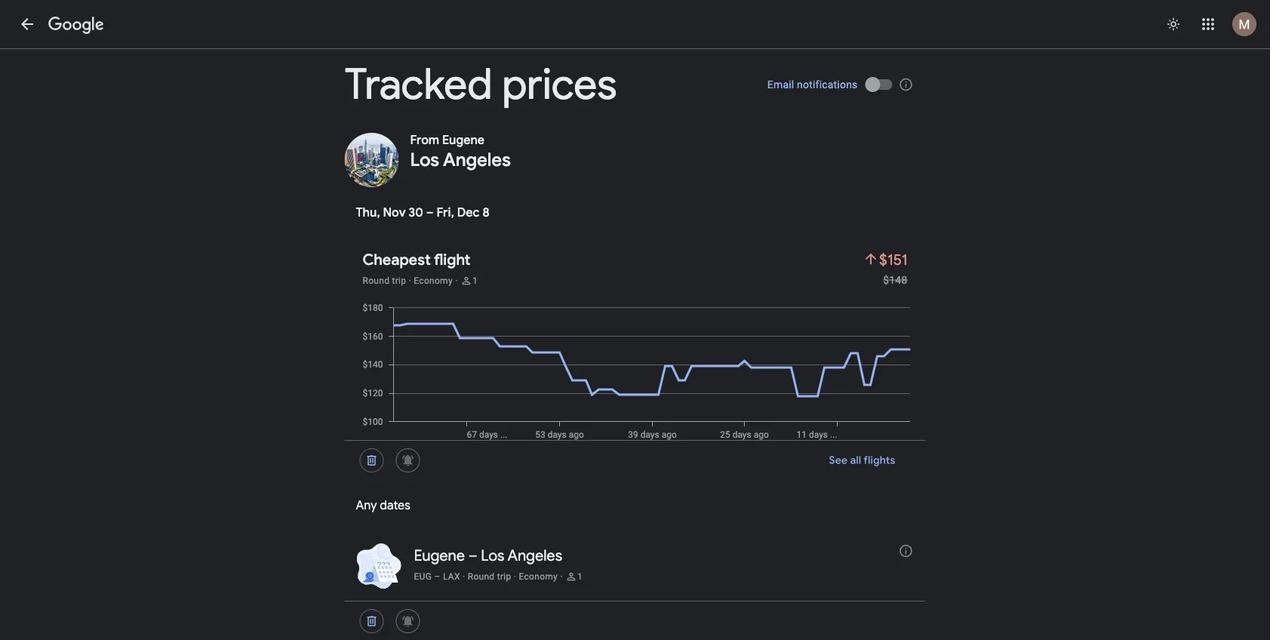 Task type: describe. For each thing, give the bounding box(es) containing it.
$148
[[883, 274, 908, 286]]

cheapest
[[363, 250, 431, 269]]

tracked
[[345, 58, 492, 111]]

price history graph application
[[357, 302, 926, 440]]

round trip economy
[[363, 275, 453, 286]]

any dates
[[356, 498, 411, 513]]

price history graph image
[[357, 302, 926, 440]]

more info on tracking any dates image
[[899, 543, 914, 559]]

151 US dollars text field
[[879, 250, 908, 269]]

fri,
[[437, 205, 454, 220]]

thu,
[[356, 205, 380, 220]]

from
[[410, 132, 439, 148]]

0 horizontal spatial trip
[[392, 275, 406, 286]]

eug – lax round trip economy
[[414, 571, 558, 582]]

nov
[[383, 205, 406, 220]]

1 horizontal spatial economy
[[519, 571, 558, 582]]

– for eug
[[434, 571, 441, 582]]

eug
[[414, 571, 432, 582]]

dec
[[457, 205, 480, 220]]

prices
[[502, 58, 617, 111]]

email
[[767, 78, 794, 91]]

email notifications image
[[899, 77, 914, 92]]

$151
[[879, 250, 908, 269]]

1 horizontal spatial 1
[[577, 571, 583, 582]]

dates
[[380, 498, 411, 513]]

los for from eugene los angeles
[[410, 148, 439, 171]]

all
[[850, 454, 861, 467]]



Task type: locate. For each thing, give the bounding box(es) containing it.
go back image
[[18, 15, 36, 33]]

economy down "eugene  –  los angeles"
[[519, 571, 558, 582]]

0 vertical spatial trip
[[392, 275, 406, 286]]

0 vertical spatial round
[[363, 275, 390, 286]]

trip down the cheapest
[[392, 275, 406, 286]]

– left lax
[[434, 571, 441, 582]]

see all flights
[[829, 454, 896, 467]]

1 vertical spatial trip
[[497, 571, 511, 582]]

round down the cheapest
[[363, 275, 390, 286]]

1 vertical spatial los
[[481, 546, 505, 565]]

1 vertical spatial 1 passenger text field
[[577, 571, 583, 583]]

1 horizontal spatial –
[[434, 571, 441, 582]]

remove saved flight, round trip from eugene to los angeles.thu, nov 30 – fri, dec 8 image
[[354, 442, 390, 479]]

see
[[829, 454, 848, 467]]

change appearance image
[[1156, 6, 1192, 42]]

– up eug – lax round trip economy
[[468, 546, 478, 565]]

1 vertical spatial round
[[468, 571, 495, 582]]

tracked prices
[[345, 58, 617, 111]]

round down "eugene  –  los angeles"
[[468, 571, 495, 582]]

eugene right from
[[442, 132, 485, 148]]

1 vertical spatial angeles
[[508, 546, 562, 565]]

angeles for eugene  –  los angeles
[[508, 546, 562, 565]]

2 horizontal spatial –
[[468, 546, 478, 565]]

0 vertical spatial –
[[426, 205, 434, 220]]

0 vertical spatial 1 passenger text field
[[472, 275, 478, 287]]

from eugene los angeles
[[410, 132, 511, 171]]

1 vertical spatial –
[[468, 546, 478, 565]]

los for eugene  –  los angeles
[[481, 546, 505, 565]]

round
[[363, 275, 390, 286], [468, 571, 495, 582]]

1 horizontal spatial round
[[468, 571, 495, 582]]

email notifications
[[767, 78, 858, 91]]

0 vertical spatial 1
[[472, 275, 478, 286]]

8
[[483, 205, 490, 220]]

–
[[426, 205, 434, 220], [468, 546, 478, 565], [434, 571, 441, 582]]

notifications
[[797, 78, 858, 91]]

1 horizontal spatial los
[[481, 546, 505, 565]]

0 vertical spatial economy
[[414, 275, 453, 286]]

1 horizontal spatial 1 passenger text field
[[577, 571, 583, 583]]

los
[[410, 148, 439, 171], [481, 546, 505, 565]]

flights
[[864, 454, 896, 467]]

angeles inside from eugene los angeles
[[443, 148, 511, 171]]

thu, nov 30 – fri, dec 8
[[356, 205, 490, 220]]

los up eug – lax round trip economy
[[481, 546, 505, 565]]

economy down cheapest flight
[[414, 275, 453, 286]]

flight
[[434, 250, 471, 269]]

0 horizontal spatial –
[[426, 205, 434, 220]]

eugene inside from eugene los angeles
[[442, 132, 485, 148]]

los down from
[[410, 148, 439, 171]]

0 horizontal spatial round
[[363, 275, 390, 286]]

2 vertical spatial –
[[434, 571, 441, 582]]

eugene  –  los angeles
[[414, 546, 562, 565]]

0 horizontal spatial los
[[410, 148, 439, 171]]

cheapest flight
[[363, 250, 471, 269]]

remove saved flight image
[[354, 603, 390, 639]]

1 vertical spatial economy
[[519, 571, 558, 582]]

any
[[356, 498, 377, 513]]

trip down "eugene  –  los angeles"
[[497, 571, 511, 582]]

angeles up eug – lax round trip economy
[[508, 546, 562, 565]]

eugene
[[442, 132, 485, 148], [414, 546, 465, 565]]

0 horizontal spatial economy
[[414, 275, 453, 286]]

angeles for from eugene los angeles
[[443, 148, 511, 171]]

0 horizontal spatial 1
[[472, 275, 478, 286]]

30
[[409, 205, 423, 220]]

1 vertical spatial 1
[[577, 571, 583, 582]]

– for eugene
[[468, 546, 478, 565]]

1
[[472, 275, 478, 286], [577, 571, 583, 582]]

148 US dollars text field
[[883, 274, 908, 286]]

angeles up dec
[[443, 148, 511, 171]]

– right 30
[[426, 205, 434, 220]]

0 vertical spatial angeles
[[443, 148, 511, 171]]

trip
[[392, 275, 406, 286], [497, 571, 511, 582]]

0 horizontal spatial 1 passenger text field
[[472, 275, 478, 287]]

0 vertical spatial eugene
[[442, 132, 485, 148]]

1 vertical spatial eugene
[[414, 546, 465, 565]]

angeles
[[443, 148, 511, 171], [508, 546, 562, 565]]

economy
[[414, 275, 453, 286], [519, 571, 558, 582]]

1 horizontal spatial trip
[[497, 571, 511, 582]]

1 passenger text field
[[472, 275, 478, 287], [577, 571, 583, 583]]

0 vertical spatial los
[[410, 148, 439, 171]]

lax
[[443, 571, 460, 582]]

eugene up lax
[[414, 546, 465, 565]]

los inside from eugene los angeles
[[410, 148, 439, 171]]



Task type: vqa. For each thing, say whether or not it's contained in the screenshot.
operated by skywest dba delta connection to the bottom
no



